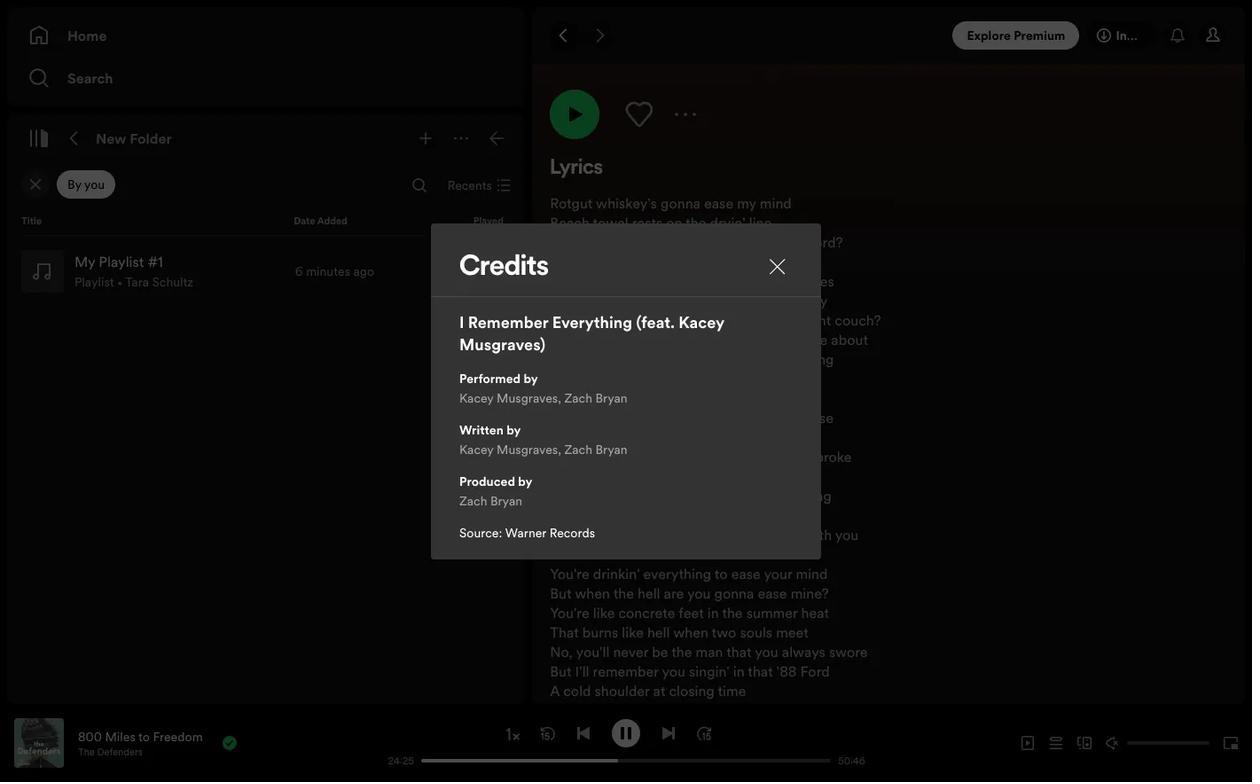Task type: locate. For each thing, give the bounding box(es) containing it.
closing down man
[[669, 681, 715, 701]]

'88 up close icon
[[783, 232, 803, 252]]

credits dialog
[[431, 223, 821, 559]]

0 horizontal spatial mind
[[760, 193, 792, 213]]

rotgut
[[550, 193, 593, 213]]

grown
[[695, 291, 736, 310], [581, 447, 622, 467]]

0 vertical spatial out
[[661, 252, 682, 271]]

gonna up of
[[661, 193, 701, 213]]

2 at from the top
[[653, 681, 666, 701]]

2023
[[1156, 17, 1186, 34]]

the defenders link
[[78, 746, 143, 759]]

group
[[14, 243, 518, 300]]

search in your library image
[[412, 178, 426, 192]]

1 shoulder from the top
[[595, 389, 650, 408]]

1 vertical spatial remember
[[593, 662, 659, 681]]

sun down ford
[[780, 701, 803, 720]]

1 vertical spatial musgraves)
[[459, 333, 546, 355]]

no,
[[550, 642, 573, 662]]

:
[[499, 524, 502, 542]]

from
[[612, 271, 642, 291]]

by
[[524, 369, 538, 387], [507, 421, 521, 439], [518, 472, 533, 490]]

do left sing
[[550, 310, 569, 330]]

1 vertical spatial mind
[[796, 564, 828, 584]]

me right tell
[[808, 330, 828, 350]]

1 were from the top
[[577, 408, 609, 428]]

mind inside a cold shoulder at closing time you were begging me to stay 'til the sun rose strange words come on out of a grown man's mouth when his mind's broke pictures and passin' time you only smile like that when you're drinking i wish i didn't, but i do remember every moment on the nights with you ♪ you're drinkin' everything to ease your mind but when the hell are you gonna ease mine? you're like concrete feet in the summer heat that burns like hell when two souls meet no, you'll never be the man that you always swore but i'll remember you singin' in that '88 ford a cold shoulder at closing time you were begging me to stay 'til the sun rose
[[796, 564, 828, 584]]

didn't,
[[598, 506, 638, 525]]

when left two
[[673, 623, 709, 642]]

1 vertical spatial begging
[[613, 701, 665, 720]]

bryan for written by kacey musgraves zach bryan
[[596, 440, 628, 458]]

1 vertical spatial by
[[507, 421, 521, 439]]

but left i'll
[[550, 662, 572, 681]]

the inside rotgut whiskey's gonna ease my mind beach towel rests on the dryin' line do i remind you of your daddy in his '88 ford? labrador hangin' out the passenger door the sand from your hair is blowin' in my eyes blame it on the beach, grown men don't cry do you remember that beat down basement couch? i'd sing you my love songs and you'd tell me about how your mama ran off and pawned her ring
[[550, 271, 575, 291]]

0 vertical spatial bryan
[[596, 389, 628, 407]]

1 vertical spatial everything
[[552, 311, 633, 333]]

strange
[[550, 428, 600, 447]]

1 vertical spatial i remember everything (feat. kacey musgraves)
[[459, 311, 724, 355]]

0 vertical spatial musgraves
[[497, 389, 558, 407]]

skip forward 15 seconds image
[[697, 726, 711, 740]]

0 vertical spatial begging
[[613, 408, 665, 428]]

0 horizontal spatial gonna
[[661, 193, 701, 213]]

remind
[[580, 232, 625, 252]]

1 vertical spatial at
[[653, 681, 666, 701]]

gonna inside a cold shoulder at closing time you were begging me to stay 'til the sun rose strange words come on out of a grown man's mouth when his mind's broke pictures and passin' time you only smile like that when you're drinking i wish i didn't, but i do remember every moment on the nights with you ♪ you're drinkin' everything to ease your mind but when the hell are you gonna ease mine? you're like concrete feet in the summer heat that burns like hell when two souls meet no, you'll never be the man that you always swore but i'll remember you singin' in that '88 ford a cold shoulder at closing time you were begging me to stay 'til the sun rose
[[715, 584, 754, 603]]

passin'
[[633, 467, 676, 486]]

1 horizontal spatial everything
[[947, 17, 1007, 34]]

0 vertical spatial remember
[[599, 310, 665, 330]]

'88 inside a cold shoulder at closing time you were begging me to stay 'til the sun rose strange words come on out of a grown man's mouth when his mind's broke pictures and passin' time you only smile like that when you're drinking i wish i didn't, but i do remember every moment on the nights with you ♪ you're drinkin' everything to ease your mind but when the hell are you gonna ease mine? you're like concrete feet in the summer heat that burns like hell when two souls meet no, you'll never be the man that you always swore but i'll remember you singin' in that '88 ford a cold shoulder at closing time you were begging me to stay 'til the sun rose
[[777, 662, 797, 681]]

1 rose from the top
[[806, 408, 834, 428]]

kacey inside written by kacey musgraves zach bryan
[[459, 440, 494, 458]]

bryan up words
[[596, 389, 628, 407]]

By you checkbox
[[57, 170, 115, 199]]

'til down souls
[[738, 701, 753, 720]]

zach for performed by kacey musgraves zach bryan
[[565, 389, 593, 407]]

at
[[653, 389, 666, 408], [653, 681, 666, 701]]

2 do from the top
[[550, 310, 569, 330]]

0 vertical spatial closing
[[669, 389, 715, 408]]

0 horizontal spatial out
[[661, 252, 682, 271]]

you down the "performed by kacey musgraves zach bryan"
[[550, 408, 574, 428]]

1 vertical spatial his
[[749, 447, 767, 467]]

that right man
[[727, 642, 752, 662]]

i remember everything (feat. kacey musgraves) inside credits dialog
[[459, 311, 724, 355]]

zach inside the "performed by kacey musgraves zach bryan"
[[565, 389, 593, 407]]

his inside a cold shoulder at closing time you were begging me to stay 'til the sun rose strange words come on out of a grown man's mouth when his mind's broke pictures and passin' time you only smile like that when you're drinking i wish i didn't, but i do remember every moment on the nights with you ♪ you're drinkin' everything to ease your mind but when the hell are you gonna ease mine? you're like concrete feet in the summer heat that burns like hell when two souls meet no, you'll never be the man that you always swore but i'll remember you singin' in that '88 ford a cold shoulder at closing time you were begging me to stay 'til the sun rose
[[749, 447, 767, 467]]

mouth
[[666, 447, 707, 467]]

closing down 'off'
[[669, 389, 715, 408]]

the
[[550, 271, 575, 291], [78, 746, 95, 759]]

2 vertical spatial my
[[626, 330, 645, 350]]

the left the dryin'
[[686, 213, 707, 232]]

by inside written by kacey musgraves zach bryan
[[507, 421, 521, 439]]

come
[[646, 428, 682, 447]]

0 horizontal spatial grown
[[581, 447, 622, 467]]

stay
[[709, 408, 734, 428], [709, 701, 734, 720]]

kacey inside the "performed by kacey musgraves zach bryan"
[[459, 389, 494, 407]]

remember inside a cold shoulder at closing time you were begging me to stay 'til the sun rose strange words come on out of a grown man's mouth when his mind's broke pictures and passin' time you only smile like that when you're drinking i wish i didn't, but i do remember every moment on the nights with you ♪ you're drinkin' everything to ease your mind but when the hell are you gonna ease mine? you're like concrete feet in the summer heat that burns like hell when two souls meet no, you'll never be the man that you always swore but i'll remember you singin' in that '88 ford a cold shoulder at closing time you were begging me to stay 'til the sun rose
[[550, 525, 620, 545]]

when
[[710, 447, 746, 467], [698, 486, 734, 506], [575, 584, 610, 603], [673, 623, 709, 642]]

1 horizontal spatial (feat.
[[1010, 17, 1038, 34]]

None search field
[[405, 171, 433, 200]]

1 vertical spatial zach
[[565, 440, 593, 458]]

0 horizontal spatial remember
[[468, 311, 549, 333]]

24:25
[[388, 754, 414, 768]]

time
[[718, 389, 746, 408], [679, 467, 708, 486], [718, 681, 746, 701]]

1 vertical spatial rose
[[806, 701, 834, 720]]

records
[[550, 524, 595, 542]]

added
[[317, 215, 348, 228]]

group containing playlist
[[14, 243, 518, 300]]

1 horizontal spatial the
[[550, 271, 575, 291]]

i inside rotgut whiskey's gonna ease my mind beach towel rests on the dryin' line do i remind you of your daddy in his '88 ford? labrador hangin' out the passenger door the sand from your hair is blowin' in my eyes blame it on the beach, grown men don't cry do you remember that beat down basement couch? i'd sing you my love songs and you'd tell me about how your mama ran off and pawned her ring
[[572, 232, 577, 252]]

and inside a cold shoulder at closing time you were begging me to stay 'til the sun rose strange words come on out of a grown man's mouth when his mind's broke pictures and passin' time you only smile like that when you're drinking i wish i didn't, but i do remember every moment on the nights with you ♪ you're drinkin' everything to ease your mind but when the hell are you gonna ease mine? you're like concrete feet in the summer heat that burns like hell when two souls meet no, you'll never be the man that you always swore but i'll remember you singin' in that '88 ford a cold shoulder at closing time you were begging me to stay 'til the sun rose
[[606, 467, 629, 486]]

1 vertical spatial the
[[78, 746, 95, 759]]

with
[[804, 525, 832, 545]]

i
[[876, 17, 880, 34], [572, 232, 577, 252], [459, 311, 464, 333], [550, 506, 554, 525], [591, 506, 595, 525], [667, 506, 671, 525]]

0 horizontal spatial musgraves)
[[459, 333, 546, 355]]

his inside rotgut whiskey's gonna ease my mind beach towel rests on the dryin' line do i remind you of your daddy in his '88 ford? labrador hangin' out the passenger door the sand from your hair is blowin' in my eyes blame it on the beach, grown men don't cry do you remember that beat down basement couch? i'd sing you my love songs and you'd tell me about how your mama ran off and pawned her ring
[[761, 232, 779, 252]]

0 horizontal spatial i remember everything (feat. kacey musgraves)
[[459, 311, 724, 355]]

home link
[[28, 18, 504, 53]]

gonna inside rotgut whiskey's gonna ease my mind beach towel rests on the dryin' line do i remind you of your daddy in his '88 ford? labrador hangin' out the passenger door the sand from your hair is blowin' in my eyes blame it on the beach, grown men don't cry do you remember that beat down basement couch? i'd sing you my love songs and you'd tell me about how your mama ran off and pawned her ring
[[661, 193, 701, 213]]

wish
[[558, 506, 587, 525]]

2 musgraves from the top
[[497, 440, 558, 458]]

bryan inside written by kacey musgraves zach bryan
[[596, 440, 628, 458]]

musgraves inside written by kacey musgraves zach bryan
[[497, 440, 558, 458]]

1 vertical spatial cold
[[563, 681, 591, 701]]

1 vertical spatial (feat.
[[636, 311, 675, 333]]

you left of
[[628, 232, 652, 252]]

cold
[[563, 389, 591, 408], [563, 681, 591, 701]]

source : warner records
[[459, 524, 595, 542]]

cold up strange
[[563, 389, 591, 408]]

ford
[[801, 662, 830, 681]]

begging up 'man's' in the bottom of the page
[[613, 408, 665, 428]]

1 horizontal spatial mind
[[796, 564, 828, 584]]

0 vertical spatial by
[[524, 369, 538, 387]]

playlist
[[75, 273, 114, 291]]

(feat. inside i remember everything (feat. kacey musgraves)
[[636, 311, 675, 333]]

2 horizontal spatial like
[[645, 486, 667, 506]]

mind
[[760, 193, 792, 213], [796, 564, 828, 584]]

grown inside a cold shoulder at closing time you were begging me to stay 'til the sun rose strange words come on out of a grown man's mouth when his mind's broke pictures and passin' time you only smile like that when you're drinking i wish i didn't, but i do remember every moment on the nights with you ♪ you're drinkin' everything to ease your mind but when the hell are you gonna ease mine? you're like concrete feet in the summer heat that burns like hell when two souls meet no, you'll never be the man that you always swore but i'll remember you singin' in that '88 ford a cold shoulder at closing time you were begging me to stay 'til the sun rose
[[581, 447, 622, 467]]

like up you'll
[[593, 603, 615, 623]]

1 vertical spatial shoulder
[[595, 681, 650, 701]]

concrete
[[619, 603, 675, 623]]

like right burns on the bottom
[[622, 623, 644, 642]]

new folder button
[[92, 124, 175, 153]]

that
[[550, 623, 579, 642]]

1 vertical spatial remember
[[468, 311, 549, 333]]

by right written on the bottom left of page
[[507, 421, 521, 439]]

beach,
[[649, 291, 692, 310]]

time down pawned
[[718, 389, 746, 408]]

were
[[577, 408, 609, 428], [577, 701, 609, 720]]

1 vertical spatial 'til
[[738, 701, 753, 720]]

1 vertical spatial were
[[577, 701, 609, 720]]

new
[[96, 129, 126, 148]]

1 vertical spatial out
[[705, 428, 727, 447]]

you're down records
[[550, 564, 590, 584]]

that left beat
[[668, 310, 693, 330]]

0 vertical spatial do
[[550, 232, 569, 252]]

musgraves inside the "performed by kacey musgraves zach bryan"
[[497, 389, 558, 407]]

by for performed by
[[524, 369, 538, 387]]

musgraves)
[[1079, 17, 1143, 34], [459, 333, 546, 355]]

next image
[[662, 726, 676, 740]]

everything left premium
[[947, 17, 1007, 34]]

1 vertical spatial but
[[550, 662, 572, 681]]

mind right the dryin'
[[760, 193, 792, 213]]

1 vertical spatial grown
[[581, 447, 622, 467]]

at up come
[[653, 389, 666, 408]]

his up close icon
[[761, 232, 779, 252]]

2 were from the top
[[577, 701, 609, 720]]

remember up mama
[[599, 310, 665, 330]]

1 vertical spatial gonna
[[715, 584, 754, 603]]

volume off image
[[1106, 736, 1120, 750]]

of
[[550, 447, 566, 467]]

but up that
[[550, 584, 572, 603]]

0 vertical spatial mind
[[760, 193, 792, 213]]

kacey right explore
[[1041, 17, 1075, 34]]

0 vertical spatial grown
[[695, 291, 736, 310]]

1 horizontal spatial gonna
[[715, 584, 754, 603]]

on right it
[[605, 291, 621, 310]]

kacey down written on the bottom left of page
[[459, 440, 494, 458]]

hell left 'are' at the bottom right of the page
[[638, 584, 660, 603]]

1 vertical spatial sun
[[780, 701, 803, 720]]

1 vertical spatial bryan
[[596, 440, 628, 458]]

you left only
[[550, 486, 574, 506]]

musgraves for performed by
[[497, 389, 558, 407]]

bryan for performed by kacey musgraves zach bryan
[[596, 389, 628, 407]]

the left sand
[[550, 271, 575, 291]]

remember right i'll
[[593, 662, 659, 681]]

zach inside written by kacey musgraves zach bryan
[[565, 440, 593, 458]]

musgraves for written by
[[497, 440, 558, 458]]

stay up skip forward 15 seconds icon
[[709, 701, 734, 720]]

50:46
[[838, 754, 866, 768]]

you left singin'
[[662, 662, 686, 681]]

you
[[550, 408, 574, 428], [550, 486, 574, 506], [550, 701, 574, 720]]

bryan
[[596, 389, 628, 407], [596, 440, 628, 458], [491, 492, 523, 510]]

everything down it
[[552, 311, 633, 333]]

musgraves) up performed
[[459, 333, 546, 355]]

mind up heat
[[796, 564, 828, 584]]

1 at from the top
[[653, 389, 666, 408]]

do
[[550, 232, 569, 252], [550, 310, 569, 330]]

my left love
[[626, 330, 645, 350]]

out right hangin'
[[661, 252, 682, 271]]

your down nights at bottom right
[[764, 564, 793, 584]]

0 vertical spatial you
[[550, 408, 574, 428]]

door
[[779, 252, 809, 271]]

0 vertical spatial stay
[[709, 408, 734, 428]]

to right miles
[[138, 728, 150, 746]]

1 vertical spatial do
[[550, 310, 569, 330]]

'til down pawned
[[738, 408, 753, 428]]

1 horizontal spatial out
[[705, 428, 727, 447]]

kacey down performed
[[459, 389, 494, 407]]

do down rotgut
[[550, 232, 569, 252]]

you're
[[550, 564, 590, 584], [550, 603, 590, 623]]

zach up pictures
[[565, 440, 593, 458]]

musgraves) left 2023
[[1079, 17, 1143, 34]]

1 you from the top
[[550, 408, 574, 428]]

bryan inside the "performed by kacey musgraves zach bryan"
[[596, 389, 628, 407]]

remember inside a cold shoulder at closing time you were begging me to stay 'til the sun rose strange words come on out of a grown man's mouth when his mind's broke pictures and passin' time you only smile like that when you're drinking i wish i didn't, but i do remember every moment on the nights with you ♪ you're drinkin' everything to ease your mind but when the hell are you gonna ease mine? you're like concrete feet in the summer heat that burns like hell when two souls meet no, you'll never be the man that you always swore but i'll remember you singin' in that '88 ford a cold shoulder at closing time you were begging me to stay 'til the sun rose
[[593, 662, 659, 681]]

rose
[[806, 408, 834, 428], [806, 701, 834, 720]]

ease up 'daddy'
[[704, 193, 734, 213]]

1 vertical spatial me
[[669, 408, 689, 428]]

musgraves down performed
[[497, 389, 558, 407]]

search
[[67, 68, 113, 88]]

2 vertical spatial by
[[518, 472, 533, 490]]

'88 left ford
[[777, 662, 797, 681]]

remember down only
[[550, 525, 620, 545]]

♪
[[550, 545, 557, 564]]

by right produced
[[518, 472, 533, 490]]

meet
[[776, 623, 809, 642]]

1 vertical spatial you
[[550, 486, 574, 506]]

her
[[785, 350, 806, 369]]

the right of
[[685, 252, 706, 271]]

1 horizontal spatial i remember everything (feat. kacey musgraves)
[[876, 17, 1143, 34]]

and right only
[[606, 467, 629, 486]]

songs
[[679, 330, 716, 350]]

folder
[[130, 129, 172, 148]]

his left mind's
[[749, 447, 767, 467]]

2 vertical spatial bryan
[[491, 492, 523, 510]]

0 vertical spatial shoulder
[[595, 389, 650, 408]]

0 vertical spatial sun
[[780, 408, 803, 428]]

your inside a cold shoulder at closing time you were begging me to stay 'til the sun rose strange words come on out of a grown man's mouth when his mind's broke pictures and passin' time you only smile like that when you're drinking i wish i didn't, but i do remember every moment on the nights with you ♪ you're drinkin' everything to ease your mind but when the hell are you gonna ease mine? you're like concrete feet in the summer heat that burns like hell when two souls meet no, you'll never be the man that you always swore but i'll remember you singin' in that '88 ford a cold shoulder at closing time you were begging me to stay 'til the sun rose
[[764, 564, 793, 584]]

musgraves) inside credits dialog
[[459, 333, 546, 355]]

now playing: 800 miles to freedom by the defenders footer
[[14, 719, 379, 768]]

never
[[613, 642, 649, 662]]

2 horizontal spatial my
[[783, 271, 802, 291]]

what's new image
[[1171, 28, 1185, 43]]

me up the next 'image'
[[669, 701, 689, 720]]

me up mouth at bottom
[[669, 408, 689, 428]]

begging up pause image
[[613, 701, 665, 720]]

2 sun from the top
[[780, 701, 803, 720]]

previous image
[[577, 726, 591, 740]]

2 shoulder from the top
[[595, 681, 650, 701]]

i inside dialog
[[459, 311, 464, 333]]

you right 'are' at the bottom right of the page
[[687, 584, 711, 603]]

beat
[[697, 310, 726, 330]]

feet
[[679, 603, 704, 623]]

you up skip back 15 seconds icon
[[550, 701, 574, 720]]

2 rose from the top
[[806, 701, 834, 720]]

1 vertical spatial stay
[[709, 701, 734, 720]]

a
[[550, 389, 560, 408], [550, 681, 560, 701]]

by right performed
[[524, 369, 538, 387]]

hell
[[638, 584, 660, 603], [647, 623, 670, 642]]

800 miles to freedom link
[[78, 728, 203, 746]]

i remember everything (feat. kacey musgraves)
[[876, 17, 1143, 34], [459, 311, 724, 355]]

everything
[[947, 17, 1007, 34], [552, 311, 633, 333]]

(feat.
[[1010, 17, 1038, 34], [636, 311, 675, 333]]

2 vertical spatial remember
[[550, 525, 620, 545]]

0 vertical spatial the
[[550, 271, 575, 291]]

by inside the "performed by kacey musgraves zach bryan"
[[524, 369, 538, 387]]

written
[[459, 421, 504, 439]]

zach up strange
[[565, 389, 593, 407]]

1 do from the top
[[550, 232, 569, 252]]

and left you'd
[[720, 330, 743, 350]]

0 horizontal spatial (feat.
[[636, 311, 675, 333]]

go forward image
[[593, 28, 607, 43]]

time right passin'
[[679, 467, 708, 486]]

1 horizontal spatial like
[[622, 623, 644, 642]]

labrador
[[550, 252, 608, 271]]

1 vertical spatial '88
[[777, 662, 797, 681]]

0 vertical spatial '88
[[783, 232, 803, 252]]

zach inside produced by zach bryan
[[459, 492, 487, 510]]

1 vertical spatial musgraves
[[497, 440, 558, 458]]

your left hair
[[645, 271, 674, 291]]

0 vertical spatial gonna
[[661, 193, 701, 213]]

2 vertical spatial time
[[718, 681, 746, 701]]

0 vertical spatial i remember everything (feat. kacey musgraves)
[[876, 17, 1143, 34]]

1 vertical spatial my
[[783, 271, 802, 291]]

remember
[[883, 17, 944, 34], [468, 311, 549, 333], [550, 525, 620, 545]]

bryan inside produced by zach bryan
[[491, 492, 523, 510]]

shoulder
[[595, 389, 650, 408], [595, 681, 650, 701]]

0 vertical spatial zach
[[565, 389, 593, 407]]

0 horizontal spatial the
[[78, 746, 95, 759]]

begging
[[613, 408, 665, 428], [613, 701, 665, 720]]

you left always
[[755, 642, 779, 662]]

you right by
[[84, 176, 105, 193]]

zach down produced
[[459, 492, 487, 510]]

0 vertical spatial remember
[[883, 17, 944, 34]]

but
[[642, 506, 663, 525]]

swore
[[829, 642, 868, 662]]

1 musgraves from the top
[[497, 389, 558, 407]]

on right moment
[[718, 525, 735, 545]]

out inside a cold shoulder at closing time you were begging me to stay 'til the sun rose strange words come on out of a grown man's mouth when his mind's broke pictures and passin' time you only smile like that when you're drinking i wish i didn't, but i do remember every moment on the nights with you ♪ you're drinkin' everything to ease your mind but when the hell are you gonna ease mine? you're like concrete feet in the summer heat that burns like hell when two souls meet no, you'll never be the man that you always swore but i'll remember you singin' in that '88 ford a cold shoulder at closing time you were begging me to stay 'til the sun rose
[[705, 428, 727, 447]]

2 vertical spatial zach
[[459, 492, 487, 510]]

1 horizontal spatial remember
[[550, 525, 620, 545]]

800
[[78, 728, 102, 746]]

on right come
[[686, 428, 702, 447]]

1 horizontal spatial musgraves)
[[1079, 17, 1143, 34]]

to
[[692, 408, 705, 428], [715, 564, 728, 584], [692, 701, 705, 720], [138, 728, 150, 746]]

0 vertical spatial (feat.
[[1010, 17, 1038, 34]]

1 vertical spatial closing
[[669, 681, 715, 701]]

0 vertical spatial cold
[[563, 389, 591, 408]]

remember left i'd
[[468, 311, 549, 333]]

2 but from the top
[[550, 662, 572, 681]]

2 vertical spatial you
[[550, 701, 574, 720]]

0 vertical spatial at
[[653, 389, 666, 408]]

1 vertical spatial you're
[[550, 603, 590, 623]]

a down how
[[550, 389, 560, 408]]

everything inside credits dialog
[[552, 311, 633, 333]]

1 vertical spatial a
[[550, 681, 560, 701]]

blame
[[550, 291, 590, 310]]

close image
[[770, 259, 786, 275]]

0 vertical spatial but
[[550, 584, 572, 603]]

0 vertical spatial musgraves)
[[1079, 17, 1143, 34]]

skip back 15 seconds image
[[541, 726, 555, 740]]

'til
[[738, 408, 753, 428], [738, 701, 753, 720]]

like right smile
[[645, 486, 667, 506]]

a
[[570, 447, 577, 467]]

stay right come
[[709, 408, 734, 428]]

nights
[[762, 525, 801, 545]]

a left i'll
[[550, 681, 560, 701]]

1 horizontal spatial grown
[[695, 291, 736, 310]]

2 stay from the top
[[709, 701, 734, 720]]

were up the a
[[577, 408, 609, 428]]

my left eyes
[[783, 271, 802, 291]]

gonna up two
[[715, 584, 754, 603]]

about
[[831, 330, 868, 350]]

cold down you'll
[[563, 681, 591, 701]]

love
[[649, 330, 675, 350]]

0 vertical spatial rose
[[806, 408, 834, 428]]

0 horizontal spatial everything
[[552, 311, 633, 333]]

1 stay from the top
[[709, 408, 734, 428]]

your right how
[[583, 350, 612, 369]]

to right everything
[[715, 564, 728, 584]]

0 vertical spatial everything
[[947, 17, 1007, 34]]

hell left feet
[[647, 623, 670, 642]]

0 vertical spatial were
[[577, 408, 609, 428]]



Task type: vqa. For each thing, say whether or not it's contained in the screenshot.
bottom You
yes



Task type: describe. For each thing, give the bounding box(es) containing it.
by
[[67, 176, 81, 193]]

singin'
[[689, 662, 730, 681]]

explore
[[967, 27, 1011, 44]]

ease up summer
[[732, 564, 761, 584]]

home
[[67, 26, 107, 45]]

it
[[593, 291, 602, 310]]

pause image
[[619, 726, 633, 740]]

search link
[[28, 60, 504, 96]]

performed by kacey musgraves zach bryan
[[459, 369, 628, 407]]

line
[[749, 213, 772, 232]]

lyrics
[[550, 158, 603, 179]]

remember inside credits dialog
[[468, 311, 549, 333]]

3 you from the top
[[550, 701, 574, 720]]

1 vertical spatial time
[[679, 467, 708, 486]]

0 vertical spatial my
[[737, 193, 756, 213]]

that inside rotgut whiskey's gonna ease my mind beach towel rests on the dryin' line do i remind you of your daddy in his '88 ford? labrador hangin' out the passenger door the sand from your hair is blowin' in my eyes blame it on the beach, grown men don't cry do you remember that beat down basement couch? i'd sing you my love songs and you'd tell me about how your mama ran off and pawned her ring
[[668, 310, 693, 330]]

words
[[603, 428, 643, 447]]

title
[[21, 215, 42, 228]]

that down souls
[[748, 662, 773, 681]]

the left summer
[[722, 603, 743, 623]]

out inside rotgut whiskey's gonna ease my mind beach towel rests on the dryin' line do i remind you of your daddy in his '88 ford? labrador hangin' out the passenger door the sand from your hair is blowin' in my eyes blame it on the beach, grown men don't cry do you remember that beat down basement couch? i'd sing you my love songs and you'd tell me about how your mama ran off and pawned her ring
[[661, 252, 682, 271]]

date added
[[294, 215, 348, 228]]

1 but from the top
[[550, 584, 572, 603]]

smile
[[608, 486, 641, 506]]

whiskey's
[[596, 193, 657, 213]]

by inside produced by zach bryan
[[518, 472, 533, 490]]

source
[[459, 524, 499, 542]]

burns
[[583, 623, 619, 642]]

date
[[294, 215, 315, 228]]

schultz
[[152, 273, 193, 291]]

to right come
[[692, 408, 705, 428]]

towel
[[593, 213, 629, 232]]

you're
[[737, 486, 776, 506]]

warner
[[505, 524, 547, 542]]

drinkin'
[[593, 564, 640, 584]]

none search field inside main element
[[405, 171, 433, 200]]

when right mouth at bottom
[[710, 447, 746, 467]]

written by kacey musgraves zach bryan
[[459, 421, 628, 458]]

daddy
[[703, 232, 743, 252]]

dryin'
[[710, 213, 746, 232]]

every
[[623, 525, 658, 545]]

you right i'd
[[572, 310, 596, 330]]

1 sun from the top
[[780, 408, 803, 428]]

1 'til from the top
[[738, 408, 753, 428]]

your right of
[[671, 232, 700, 252]]

explore premium
[[967, 27, 1066, 44]]

sing
[[569, 330, 595, 350]]

heat
[[801, 603, 829, 623]]

pictures
[[550, 467, 602, 486]]

be
[[652, 642, 668, 662]]

and right 'off'
[[703, 350, 727, 369]]

2 a from the top
[[550, 681, 560, 701]]

•
[[117, 273, 123, 291]]

2 cold from the top
[[563, 681, 591, 701]]

1 vertical spatial hell
[[647, 623, 670, 642]]

1 a from the top
[[550, 389, 560, 408]]

produced by zach bryan
[[459, 472, 533, 510]]

1 closing from the top
[[669, 389, 715, 408]]

mind inside rotgut whiskey's gonna ease my mind beach towel rests on the dryin' line do i remind you of your daddy in his '88 ford? labrador hangin' out the passenger door the sand from your hair is blowin' in my eyes blame it on the beach, grown men don't cry do you remember that beat down basement couch? i'd sing you my love songs and you'd tell me about how your mama ran off and pawned her ring
[[760, 193, 792, 213]]

played
[[473, 215, 504, 228]]

always
[[782, 642, 826, 662]]

you'd
[[747, 330, 781, 350]]

2 you're from the top
[[550, 603, 590, 623]]

ring
[[809, 350, 834, 369]]

i remember everything (feat. kacey musgraves) link
[[876, 17, 1143, 34]]

when up burns on the bottom
[[575, 584, 610, 603]]

kacey down beach,
[[679, 311, 724, 333]]

passenger
[[710, 252, 775, 271]]

the left beach,
[[625, 291, 645, 310]]

man's
[[625, 447, 662, 467]]

top bar and user menu element
[[532, 7, 1245, 64]]

800 miles to freedom the defenders
[[78, 728, 203, 759]]

grown inside rotgut whiskey's gonna ease my mind beach towel rests on the dryin' line do i remind you of your daddy in his '88 ford? labrador hangin' out the passenger door the sand from your hair is blowin' in my eyes blame it on the beach, grown men don't cry do you remember that beat down basement couch? i'd sing you my love songs and you'd tell me about how your mama ran off and pawned her ring
[[695, 291, 736, 310]]

ran
[[658, 350, 678, 369]]

main element
[[7, 7, 525, 704]]

Recents, List view field
[[433, 171, 522, 200]]

zach for written by kacey musgraves zach bryan
[[565, 440, 593, 458]]

how
[[550, 350, 580, 369]]

freedom
[[153, 728, 203, 746]]

playlist • tara schultz
[[75, 273, 193, 291]]

rests
[[632, 213, 663, 232]]

2 you from the top
[[550, 486, 574, 506]]

the up burns on the bottom
[[614, 584, 634, 603]]

clear filters image
[[28, 177, 43, 192]]

0 vertical spatial hell
[[638, 584, 660, 603]]

of
[[655, 232, 668, 252]]

the left nights at bottom right
[[738, 525, 758, 545]]

'88 inside rotgut whiskey's gonna ease my mind beach towel rests on the dryin' line do i remind you of your daddy in his '88 ford? labrador hangin' out the passenger door the sand from your hair is blowin' in my eyes blame it on the beach, grown men don't cry do you remember that beat down basement couch? i'd sing you my love songs and you'd tell me about how your mama ran off and pawned her ring
[[783, 232, 803, 252]]

hair
[[677, 271, 701, 291]]

1 cold from the top
[[563, 389, 591, 408]]

the right be
[[672, 642, 692, 662]]

when right do
[[698, 486, 734, 506]]

only
[[577, 486, 604, 506]]

men
[[740, 291, 768, 310]]

to up skip forward 15 seconds icon
[[692, 701, 705, 720]]

you right with
[[835, 525, 859, 545]]

down
[[729, 310, 765, 330]]

the inside the 800 miles to freedom the defenders
[[78, 746, 95, 759]]

that right 'but'
[[670, 486, 695, 506]]

recents
[[448, 177, 492, 194]]

change speed image
[[504, 726, 522, 743]]

hangin'
[[611, 252, 657, 271]]

you'll
[[576, 642, 610, 662]]

ease left mine?
[[758, 584, 787, 603]]

0 horizontal spatial my
[[626, 330, 645, 350]]

2 vertical spatial me
[[669, 701, 689, 720]]

basement
[[769, 310, 831, 330]]

are
[[664, 584, 684, 603]]

to inside the 800 miles to freedom the defenders
[[138, 728, 150, 746]]

everything
[[644, 564, 712, 584]]

player controls element
[[379, 719, 874, 768]]

2 begging from the top
[[613, 701, 665, 720]]

2 closing from the top
[[669, 681, 715, 701]]

premium
[[1014, 27, 1066, 44]]

3:47
[[1199, 17, 1224, 34]]

0 horizontal spatial like
[[593, 603, 615, 623]]

group inside main element
[[14, 243, 518, 300]]

beach
[[550, 213, 590, 232]]

rotgut whiskey's gonna ease my mind beach towel rests on the dryin' line do i remind you of your daddy in his '88 ford? labrador hangin' out the passenger door the sand from your hair is blowin' in my eyes blame it on the beach, grown men don't cry do you remember that beat down basement couch? i'd sing you my love songs and you'd tell me about how your mama ran off and pawned her ring
[[550, 193, 881, 369]]

mind's
[[771, 447, 812, 467]]

0 vertical spatial time
[[718, 389, 746, 408]]

new folder
[[96, 129, 172, 148]]

2 'til from the top
[[738, 701, 753, 720]]

man
[[696, 642, 723, 662]]

by for written by
[[507, 421, 521, 439]]

you inside checkbox
[[84, 176, 105, 193]]

1 begging from the top
[[613, 408, 665, 428]]

don't
[[771, 291, 804, 310]]

the up mind's
[[756, 408, 777, 428]]

two
[[712, 623, 737, 642]]

off
[[682, 350, 699, 369]]

ease inside rotgut whiskey's gonna ease my mind beach towel rests on the dryin' line do i remind you of your daddy in his '88 ford? labrador hangin' out the passenger door the sand from your hair is blowin' in my eyes blame it on the beach, grown men don't cry do you remember that beat down basement couch? i'd sing you my love songs and you'd tell me about how your mama ran off and pawned her ring
[[704, 193, 734, 213]]

cry
[[807, 291, 828, 310]]

a cold shoulder at closing time you were begging me to stay 'til the sun rose strange words come on out of a grown man's mouth when his mind's broke pictures and passin' time you only smile like that when you're drinking i wish i didn't, but i do remember every moment on the nights with you ♪ you're drinkin' everything to ease your mind but when the hell are you gonna ease mine? you're like concrete feet in the summer heat that burns like hell when two souls meet no, you'll never be the man that you always swore but i'll remember you singin' in that '88 ford a cold shoulder at closing time you were begging me to stay 'til the sun rose
[[550, 389, 868, 720]]

tell
[[785, 330, 804, 350]]

remember inside rotgut whiskey's gonna ease my mind beach towel rests on the dryin' line do i remind you of your daddy in his '88 ford? labrador hangin' out the passenger door the sand from your hair is blowin' in my eyes blame it on the beach, grown men don't cry do you remember that beat down basement couch? i'd sing you my love songs and you'd tell me about how your mama ran off and pawned her ring
[[599, 310, 665, 330]]

the down souls
[[756, 701, 777, 720]]

moment
[[662, 525, 715, 545]]

me inside rotgut whiskey's gonna ease my mind beach towel rests on the dryin' line do i remind you of your daddy in his '88 ford? labrador hangin' out the passenger door the sand from your hair is blowin' in my eyes blame it on the beach, grown men don't cry do you remember that beat down basement couch? i'd sing you my love songs and you'd tell me about how your mama ran off and pawned her ring
[[808, 330, 828, 350]]

1 you're from the top
[[550, 564, 590, 584]]

go back image
[[557, 28, 572, 43]]

2 horizontal spatial remember
[[883, 17, 944, 34]]

is
[[704, 271, 714, 291]]

on right rests
[[666, 213, 683, 232]]

mama
[[615, 350, 654, 369]]

you right sing
[[599, 330, 622, 350]]

performed
[[459, 369, 521, 387]]

i remember everything (feat. kacey musgraves) image
[[550, 0, 756, 54]]

i'll
[[575, 662, 589, 681]]

i'd
[[550, 330, 566, 350]]



